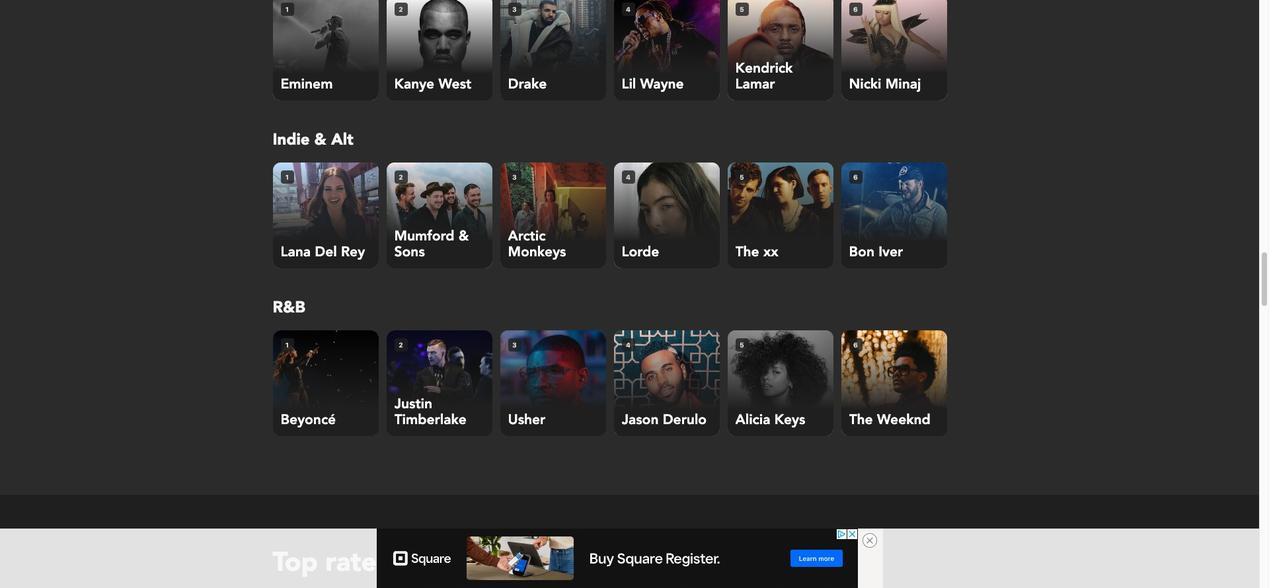 Task type: vqa. For each thing, say whether or not it's contained in the screenshot.


Task type: locate. For each thing, give the bounding box(es) containing it.
5 for indie & alt
[[740, 173, 745, 181]]

6 for r&b
[[854, 341, 859, 349]]

2 5 from the top
[[740, 173, 745, 181]]

6
[[854, 5, 859, 13], [854, 173, 859, 181], [854, 341, 859, 349]]

0 horizontal spatial the
[[736, 243, 760, 262]]

bon iver
[[850, 243, 904, 262]]

2 vertical spatial 3
[[513, 341, 517, 349]]

0 vertical spatial &
[[315, 129, 327, 151]]

alt
[[331, 129, 354, 151]]

& right mumford
[[459, 227, 469, 246]]

beyoncé
[[281, 411, 336, 430]]

1 for indie & alt
[[286, 173, 289, 181]]

lamar
[[736, 75, 775, 94]]

0 vertical spatial 1
[[286, 5, 289, 13]]

& for mumford
[[459, 227, 469, 246]]

2 vertical spatial 6
[[854, 341, 859, 349]]

1 vertical spatial the
[[850, 411, 874, 430]]

& inside mumford & sons
[[459, 227, 469, 246]]

&
[[315, 129, 327, 151], [459, 227, 469, 246]]

1 vertical spatial 3
[[513, 173, 517, 181]]

4 for indie & alt
[[626, 173, 631, 181]]

1 vertical spatial 5
[[740, 173, 745, 181]]

the weeknd
[[850, 411, 931, 430]]

1 vertical spatial 1
[[286, 173, 289, 181]]

5 for r&b
[[740, 341, 745, 349]]

1 vertical spatial 4
[[626, 173, 631, 181]]

lil
[[622, 75, 637, 94]]

2 4 from the top
[[626, 173, 631, 181]]

0 horizontal spatial &
[[315, 129, 327, 151]]

2 1 from the top
[[286, 173, 289, 181]]

3
[[513, 5, 517, 13], [513, 173, 517, 181], [513, 341, 517, 349]]

3 5 from the top
[[740, 341, 745, 349]]

rey
[[341, 243, 365, 262]]

1 4 from the top
[[626, 5, 631, 13]]

2 for r&b
[[399, 341, 403, 349]]

0 vertical spatial the
[[736, 243, 760, 262]]

1 vertical spatial 2
[[399, 173, 403, 181]]

3 1 from the top
[[286, 341, 289, 349]]

3 2 from the top
[[399, 341, 403, 349]]

4 for r&b
[[626, 341, 631, 349]]

4
[[626, 5, 631, 13], [626, 173, 631, 181], [626, 341, 631, 349]]

the
[[736, 243, 760, 262], [850, 411, 874, 430]]

the for the xx
[[736, 243, 760, 262]]

1 1 from the top
[[286, 5, 289, 13]]

kanye
[[395, 75, 435, 94]]

0 vertical spatial 3
[[513, 5, 517, 13]]

eminem
[[281, 75, 333, 94]]

5
[[740, 5, 745, 13], [740, 173, 745, 181], [740, 341, 745, 349]]

3 4 from the top
[[626, 341, 631, 349]]

0 vertical spatial 4
[[626, 5, 631, 13]]

2 vertical spatial 2
[[399, 341, 403, 349]]

1 horizontal spatial &
[[459, 227, 469, 246]]

1
[[286, 5, 289, 13], [286, 173, 289, 181], [286, 341, 289, 349]]

2 2 from the top
[[399, 173, 403, 181]]

2 vertical spatial 5
[[740, 341, 745, 349]]

6 for indie & alt
[[854, 173, 859, 181]]

1 vertical spatial &
[[459, 227, 469, 246]]

the left weeknd
[[850, 411, 874, 430]]

3 6 from the top
[[854, 341, 859, 349]]

& left alt
[[315, 129, 327, 151]]

keys
[[775, 411, 806, 430]]

monkeys
[[508, 243, 566, 262]]

2 vertical spatial 4
[[626, 341, 631, 349]]

jason derulo
[[622, 411, 707, 430]]

0 vertical spatial 2
[[399, 5, 403, 13]]

drake
[[508, 75, 547, 94]]

wayne
[[641, 75, 684, 94]]

justin
[[395, 395, 433, 414]]

2 3 from the top
[[513, 173, 517, 181]]

west
[[439, 75, 472, 94]]

indie & alt
[[273, 129, 354, 151]]

alicia keys
[[736, 411, 806, 430]]

2 6 from the top
[[854, 173, 859, 181]]

2
[[399, 5, 403, 13], [399, 173, 403, 181], [399, 341, 403, 349]]

justin timberlake
[[395, 395, 467, 430]]

mumford & sons
[[395, 227, 469, 262]]

2 for indie & alt
[[399, 173, 403, 181]]

the left xx
[[736, 243, 760, 262]]

lana del rey
[[281, 243, 365, 262]]

alicia
[[736, 411, 771, 430]]

nicki minaj
[[850, 75, 922, 94]]

kanye west
[[395, 75, 472, 94]]

2 vertical spatial 1
[[286, 341, 289, 349]]

1 horizontal spatial the
[[850, 411, 874, 430]]

0 vertical spatial 5
[[740, 5, 745, 13]]

0 vertical spatial 6
[[854, 5, 859, 13]]

3 3 from the top
[[513, 341, 517, 349]]

1 vertical spatial 6
[[854, 173, 859, 181]]



Task type: describe. For each thing, give the bounding box(es) containing it.
timberlake
[[395, 411, 467, 430]]

del
[[315, 243, 337, 262]]

bon
[[850, 243, 875, 262]]

xx
[[764, 243, 779, 262]]

kendrick
[[736, 59, 793, 78]]

weeknd
[[878, 411, 931, 430]]

advertisement element
[[377, 529, 858, 589]]

3 for r&b
[[513, 341, 517, 349]]

indie
[[273, 129, 310, 151]]

1 for r&b
[[286, 341, 289, 349]]

minaj
[[886, 75, 922, 94]]

usher
[[508, 411, 546, 430]]

3 for indie & alt
[[513, 173, 517, 181]]

arctic monkeys
[[508, 227, 566, 262]]

iver
[[879, 243, 904, 262]]

the for the weeknd
[[850, 411, 874, 430]]

derulo
[[663, 411, 707, 430]]

1 3 from the top
[[513, 5, 517, 13]]

1 6 from the top
[[854, 5, 859, 13]]

lorde
[[622, 243, 660, 262]]

1 2 from the top
[[399, 5, 403, 13]]

top rated artists
[[273, 545, 479, 581]]

1 5 from the top
[[740, 5, 745, 13]]

sons
[[395, 243, 425, 262]]

nicki
[[850, 75, 882, 94]]

arctic
[[508, 227, 546, 246]]

lil wayne
[[622, 75, 684, 94]]

lana
[[281, 243, 311, 262]]

artists
[[401, 545, 479, 581]]

kendrick lamar
[[736, 59, 793, 94]]

mumford
[[395, 227, 455, 246]]

& for indie
[[315, 129, 327, 151]]

top
[[273, 545, 318, 581]]

rated
[[326, 545, 393, 581]]

the xx
[[736, 243, 779, 262]]

jason
[[622, 411, 659, 430]]

r&b
[[273, 297, 305, 319]]



